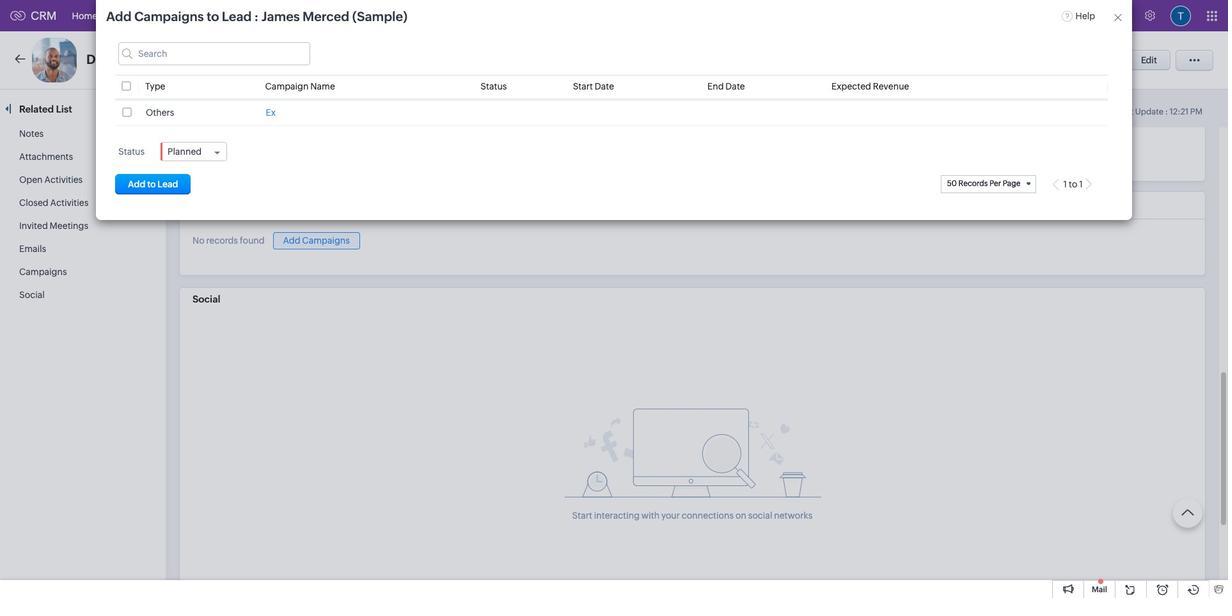 Task type: describe. For each thing, give the bounding box(es) containing it.
timeline link
[[264, 102, 302, 113]]

your
[[662, 510, 680, 521]]

add campaigns link
[[273, 232, 360, 249]]

campaigns link
[[19, 267, 67, 277]]

start date link
[[573, 81, 614, 91]]

open activities
[[19, 175, 83, 185]]

1 to 1
[[1064, 179, 1083, 190]]

1 vertical spatial james
[[107, 52, 146, 67]]

type link
[[145, 81, 165, 91]]

last
[[1118, 107, 1134, 116]]

home link
[[62, 0, 108, 31]]

end date
[[708, 81, 745, 91]]

campaign name link
[[265, 81, 335, 91]]

update
[[1136, 107, 1164, 116]]

interacting
[[594, 510, 640, 521]]

dr. james merced (sample) - kwik kopy printing
[[86, 52, 344, 67]]

help
[[1076, 11, 1096, 21]]

date for end date
[[726, 81, 745, 91]]

last update : 12:21 pm
[[1118, 107, 1203, 116]]

1 horizontal spatial meetings
[[368, 11, 407, 21]]

calendar image
[[1093, 11, 1104, 21]]

edit
[[1141, 55, 1157, 65]]

1 vertical spatial meetings
[[50, 221, 88, 231]]

attachments
[[19, 152, 73, 162]]

expected
[[832, 81, 871, 91]]

deals link
[[272, 0, 315, 31]]

search image
[[1067, 10, 1077, 21]]

invited meetings
[[19, 221, 88, 231]]

social link
[[19, 290, 45, 300]]

campaign
[[265, 81, 309, 91]]

status link
[[481, 81, 507, 91]]

start date
[[573, 81, 614, 91]]

mail
[[1092, 585, 1108, 594]]

end date link
[[708, 81, 745, 91]]

campaigns for add campaigns
[[302, 235, 350, 246]]

list
[[56, 104, 72, 115]]

expected revenue
[[832, 81, 910, 91]]

meetings link
[[358, 0, 417, 31]]

invited
[[19, 221, 48, 231]]

networks
[[774, 510, 813, 521]]

add campaigns
[[283, 235, 350, 246]]

printing
[[308, 55, 344, 66]]

add for add campaigns
[[283, 235, 300, 246]]

-
[[256, 55, 259, 66]]

revenue
[[873, 81, 910, 91]]

timeline
[[264, 102, 302, 113]]

no records found
[[193, 236, 265, 246]]

1 horizontal spatial james
[[262, 9, 300, 24]]

date for start date
[[595, 81, 614, 91]]

pm
[[1191, 107, 1203, 116]]

no
[[193, 236, 205, 246]]

1 horizontal spatial :
[[1166, 107, 1168, 116]]

social
[[748, 510, 773, 521]]

open activities link
[[19, 175, 83, 185]]

1 horizontal spatial merced
[[303, 9, 350, 24]]

activities for open activities
[[44, 175, 83, 185]]

0 horizontal spatial merced
[[148, 52, 195, 67]]

end
[[708, 81, 724, 91]]

campaign name
[[265, 81, 335, 91]]

found
[[240, 236, 265, 246]]

edit button
[[1128, 50, 1171, 70]]

start interacting with your connections on social networks
[[572, 510, 813, 521]]

leads
[[118, 11, 142, 21]]

deals
[[282, 11, 305, 21]]



Task type: vqa. For each thing, say whether or not it's contained in the screenshot.
Leads
yes



Task type: locate. For each thing, give the bounding box(es) containing it.
0 vertical spatial activities
[[44, 175, 83, 185]]

accounts
[[221, 11, 261, 21]]

1 horizontal spatial campaigns
[[134, 9, 204, 24]]

planned
[[168, 147, 202, 157]]

campaigns
[[134, 9, 204, 24], [302, 235, 350, 246], [19, 267, 67, 277]]

notes link
[[19, 129, 44, 139]]

0 vertical spatial merced
[[303, 9, 350, 24]]

1 horizontal spatial (sample)
[[352, 9, 408, 24]]

2 horizontal spatial campaigns
[[302, 235, 350, 246]]

1
[[1064, 179, 1067, 190], [1080, 179, 1083, 190]]

0 horizontal spatial campaigns
[[19, 267, 67, 277]]

0 horizontal spatial :
[[255, 9, 259, 24]]

meetings
[[368, 11, 407, 21], [50, 221, 88, 231]]

1 horizontal spatial date
[[726, 81, 745, 91]]

start for start date
[[573, 81, 593, 91]]

others
[[146, 107, 174, 118]]

notes
[[19, 129, 44, 139]]

2 date from the left
[[726, 81, 745, 91]]

0 vertical spatial to
[[207, 9, 219, 24]]

activities up invited meetings link
[[50, 198, 89, 208]]

contacts link
[[153, 0, 211, 31]]

crm link
[[10, 9, 57, 22]]

records
[[206, 236, 238, 246]]

meetings right tasks link on the left top of page
[[368, 11, 407, 21]]

2 vertical spatial campaigns
[[19, 267, 67, 277]]

social down campaigns link
[[19, 290, 45, 300]]

2 1 from the left
[[1080, 179, 1083, 190]]

1 horizontal spatial social
[[193, 294, 220, 304]]

expected revenue link
[[832, 81, 910, 91]]

(sample) left -
[[198, 52, 253, 67]]

on
[[736, 510, 747, 521]]

merced up type link
[[148, 52, 195, 67]]

ex
[[266, 107, 276, 118]]

1 date from the left
[[595, 81, 614, 91]]

1 horizontal spatial to
[[1069, 179, 1078, 190]]

0 horizontal spatial james
[[107, 52, 146, 67]]

related
[[19, 104, 54, 115]]

meetings down the closed activities link
[[50, 221, 88, 231]]

lead
[[222, 9, 252, 24]]

0 horizontal spatial to
[[207, 9, 219, 24]]

james right dr. on the left of page
[[107, 52, 146, 67]]

add right home
[[106, 9, 132, 24]]

help link
[[1062, 11, 1096, 21]]

closed activities link
[[19, 198, 89, 208]]

1 vertical spatial add
[[283, 235, 300, 246]]

invited meetings link
[[19, 221, 88, 231]]

start
[[573, 81, 593, 91], [572, 510, 592, 521]]

campaigns for add campaigns to lead  :  james merced (sample)
[[134, 9, 204, 24]]

0 horizontal spatial social
[[19, 290, 45, 300]]

ex link
[[266, 107, 276, 118]]

attachments link
[[19, 152, 73, 162]]

0 vertical spatial james
[[262, 9, 300, 24]]

dr.
[[86, 52, 104, 67]]

type
[[145, 81, 165, 91]]

(sample) right tasks
[[352, 9, 408, 24]]

1 horizontal spatial 1
[[1080, 179, 1083, 190]]

1 horizontal spatial add
[[283, 235, 300, 246]]

name
[[311, 81, 335, 91]]

0 vertical spatial :
[[255, 9, 259, 24]]

1 vertical spatial campaigns
[[302, 235, 350, 246]]

social down no
[[193, 294, 220, 304]]

0 vertical spatial start
[[573, 81, 593, 91]]

activities for closed activities
[[50, 198, 89, 208]]

12:21
[[1170, 107, 1189, 116]]

0 vertical spatial status
[[481, 81, 507, 91]]

start for start interacting with your connections on social networks
[[572, 510, 592, 521]]

emails link
[[19, 244, 46, 254]]

1 vertical spatial to
[[1069, 179, 1078, 190]]

kopy
[[284, 55, 307, 66]]

:
[[255, 9, 259, 24], [1166, 107, 1168, 116]]

1 vertical spatial :
[[1166, 107, 1168, 116]]

1 vertical spatial (sample)
[[198, 52, 253, 67]]

date
[[595, 81, 614, 91], [726, 81, 745, 91]]

1 vertical spatial status
[[118, 147, 145, 157]]

tasks link
[[315, 0, 358, 31]]

0 horizontal spatial status
[[118, 147, 145, 157]]

0 horizontal spatial 1
[[1064, 179, 1067, 190]]

closed activities
[[19, 198, 89, 208]]

contacts
[[163, 11, 201, 21]]

0 vertical spatial campaigns
[[134, 9, 204, 24]]

0 horizontal spatial add
[[106, 9, 132, 24]]

james right "accounts"
[[262, 9, 300, 24]]

1 vertical spatial activities
[[50, 198, 89, 208]]

1 vertical spatial start
[[572, 510, 592, 521]]

activities up closed activities
[[44, 175, 83, 185]]

closed
[[19, 198, 48, 208]]

1 horizontal spatial status
[[481, 81, 507, 91]]

kwik
[[261, 55, 282, 66]]

leads link
[[108, 0, 153, 31]]

merced
[[303, 9, 350, 24], [148, 52, 195, 67]]

tasks
[[325, 11, 348, 21]]

0 horizontal spatial meetings
[[50, 221, 88, 231]]

: right lead
[[255, 9, 259, 24]]

home
[[72, 11, 97, 21]]

add for add campaigns to lead  :  james merced (sample)
[[106, 9, 132, 24]]

Planned field
[[161, 143, 227, 161]]

0 horizontal spatial (sample)
[[198, 52, 253, 67]]

to
[[207, 9, 219, 24], [1069, 179, 1078, 190]]

0 horizontal spatial date
[[595, 81, 614, 91]]

open
[[19, 175, 43, 185]]

social
[[19, 290, 45, 300], [193, 294, 220, 304]]

Search text field
[[118, 42, 310, 65]]

: left 12:21
[[1166, 107, 1168, 116]]

0 vertical spatial add
[[106, 9, 132, 24]]

accounts link
[[211, 0, 272, 31]]

1 1 from the left
[[1064, 179, 1067, 190]]

(sample)
[[352, 9, 408, 24], [198, 52, 253, 67]]

james
[[262, 9, 300, 24], [107, 52, 146, 67]]

crm
[[31, 9, 57, 22]]

status
[[481, 81, 507, 91], [118, 147, 145, 157]]

related list
[[19, 104, 74, 115]]

add right found
[[283, 235, 300, 246]]

1 vertical spatial merced
[[148, 52, 195, 67]]

0 vertical spatial (sample)
[[352, 9, 408, 24]]

add campaigns to lead  :  james merced (sample)
[[106, 9, 408, 24]]

0 vertical spatial meetings
[[368, 11, 407, 21]]

with
[[642, 510, 660, 521]]

connections
[[682, 510, 734, 521]]

activities
[[44, 175, 83, 185], [50, 198, 89, 208]]

add inside add campaigns link
[[283, 235, 300, 246]]

None button
[[115, 174, 191, 195]]

search element
[[1059, 0, 1085, 31]]

emails
[[19, 244, 46, 254]]

merced up printing
[[303, 9, 350, 24]]

add
[[106, 9, 132, 24], [283, 235, 300, 246]]



